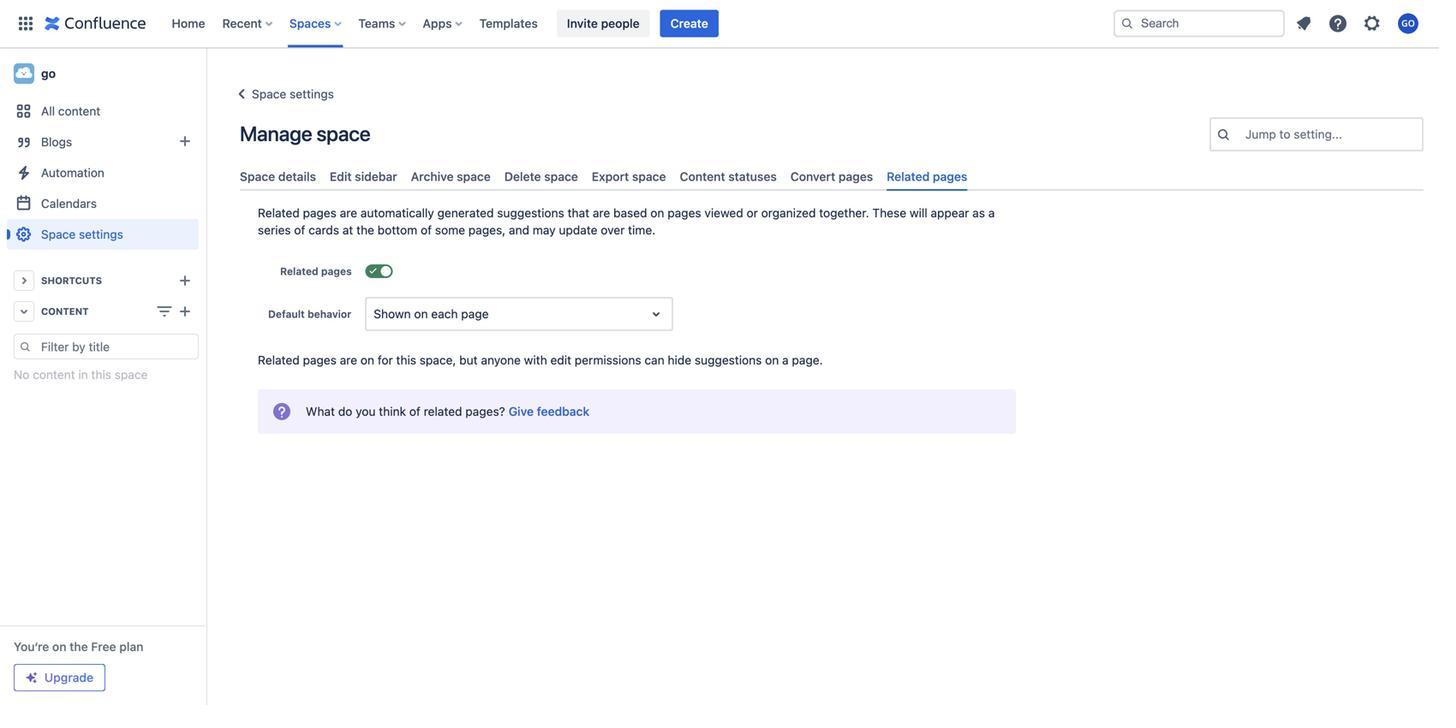 Task type: vqa. For each thing, say whether or not it's contained in the screenshot.
review
no



Task type: locate. For each thing, give the bounding box(es) containing it.
space settings link up manage
[[231, 84, 334, 104]]

delete space link
[[497, 163, 585, 191]]

search image
[[1120, 17, 1134, 30]]

but
[[459, 353, 478, 368]]

on up time.
[[650, 206, 664, 220]]

for
[[378, 353, 393, 368]]

space right export
[[632, 170, 666, 184]]

0 vertical spatial space settings link
[[231, 84, 334, 104]]

default behavior
[[268, 309, 351, 321]]

create a blog image
[[175, 131, 195, 152]]

jump
[[1245, 127, 1276, 141]]

0 vertical spatial settings
[[290, 87, 334, 101]]

space down filter by title 'field'
[[115, 368, 148, 382]]

plan
[[119, 640, 143, 654]]

spaces
[[289, 16, 331, 30]]

give feedback button
[[509, 404, 589, 421]]

1 vertical spatial space settings link
[[7, 219, 199, 250]]

page.
[[792, 353, 823, 368]]

0 horizontal spatial related pages
[[280, 266, 352, 278]]

0 vertical spatial a
[[988, 206, 995, 220]]

add shortcut image
[[175, 271, 195, 291]]

0 horizontal spatial suggestions
[[497, 206, 564, 220]]

of left cards
[[294, 223, 305, 237]]

0 vertical spatial content
[[58, 104, 100, 118]]

the right the at
[[356, 223, 374, 237]]

that
[[568, 206, 589, 220]]

1 vertical spatial a
[[782, 353, 789, 368]]

jump to setting...
[[1245, 127, 1342, 141]]

on inside related pages are automatically generated suggestions that are based on pages viewed or organized together. these will appear as a series of cards at the bottom of some pages, and may update over time.
[[650, 206, 664, 220]]

1 horizontal spatial space settings link
[[231, 84, 334, 104]]

content
[[680, 170, 725, 184], [41, 306, 89, 317]]

based
[[613, 206, 647, 220]]

related inside related pages link
[[887, 170, 930, 184]]

are left for
[[340, 353, 357, 368]]

notification icon image
[[1293, 13, 1314, 34]]

global element
[[10, 0, 1110, 48]]

1 horizontal spatial space settings
[[252, 87, 334, 101]]

0 horizontal spatial space settings
[[41, 227, 123, 242]]

0 horizontal spatial this
[[91, 368, 111, 382]]

banner containing home
[[0, 0, 1439, 48]]

pages?
[[465, 405, 505, 419]]

to
[[1279, 127, 1290, 141]]

space
[[252, 87, 286, 101], [240, 170, 275, 184], [41, 227, 76, 242]]

1 horizontal spatial settings
[[290, 87, 334, 101]]

on left for
[[360, 353, 374, 368]]

space
[[316, 122, 370, 146], [457, 170, 491, 184], [544, 170, 578, 184], [632, 170, 666, 184], [115, 368, 148, 382]]

some
[[435, 223, 465, 237]]

upgrade button
[[15, 666, 104, 691]]

space inside content 'region'
[[115, 368, 148, 382]]

pages down behavior
[[303, 353, 337, 368]]

0 vertical spatial suggestions
[[497, 206, 564, 220]]

calendars link
[[7, 188, 199, 219]]

cards
[[308, 223, 339, 237]]

related pages down cards
[[280, 266, 352, 278]]

space settings link down calendars
[[7, 219, 199, 250]]

related up series at left
[[258, 206, 300, 220]]

a left page.
[[782, 353, 789, 368]]

pages down the at
[[321, 266, 352, 278]]

content inside dropdown button
[[41, 306, 89, 317]]

on
[[650, 206, 664, 220], [414, 307, 428, 321], [360, 353, 374, 368], [765, 353, 779, 368], [52, 640, 66, 654]]

automation link
[[7, 158, 199, 188]]

invite people
[[567, 16, 640, 30]]

convert pages
[[790, 170, 873, 184]]

content for all
[[58, 104, 100, 118]]

on right you're
[[52, 640, 66, 654]]

space left details
[[240, 170, 275, 184]]

update
[[559, 223, 597, 237]]

content button
[[7, 296, 199, 327]]

are
[[340, 206, 357, 220], [593, 206, 610, 220], [340, 353, 357, 368]]

create a page image
[[175, 302, 195, 322]]

on left page.
[[765, 353, 779, 368]]

content up viewed
[[680, 170, 725, 184]]

2 vertical spatial space
[[41, 227, 76, 242]]

settings up manage space
[[290, 87, 334, 101]]

archive space
[[411, 170, 491, 184]]

open image
[[646, 304, 667, 325]]

related pages up will
[[887, 170, 967, 184]]

recent
[[222, 16, 262, 30]]

space up manage
[[252, 87, 286, 101]]

this right for
[[396, 353, 416, 368]]

0 vertical spatial space
[[252, 87, 286, 101]]

related
[[887, 170, 930, 184], [258, 206, 300, 220], [280, 266, 318, 278], [258, 353, 300, 368]]

a inside related pages are automatically generated suggestions that are based on pages viewed or organized together. these will appear as a series of cards at the bottom of some pages, and may update over time.
[[988, 206, 995, 220]]

1 vertical spatial settings
[[79, 227, 123, 242]]

space details
[[240, 170, 316, 184]]

give
[[509, 405, 534, 419]]

pages
[[838, 170, 873, 184], [933, 170, 967, 184], [303, 206, 337, 220], [667, 206, 701, 220], [321, 266, 352, 278], [303, 353, 337, 368]]

space right delete at top
[[544, 170, 578, 184]]

at
[[342, 223, 353, 237]]

suggestions up and
[[497, 206, 564, 220]]

the left free
[[70, 640, 88, 654]]

a
[[988, 206, 995, 220], [782, 353, 789, 368]]

0 vertical spatial content
[[680, 170, 725, 184]]

space for export space
[[632, 170, 666, 184]]

help icon image
[[1328, 13, 1348, 34]]

space for archive space
[[457, 170, 491, 184]]

tab list
[[233, 163, 1430, 191]]

0 horizontal spatial of
[[294, 223, 305, 237]]

suggestions
[[497, 206, 564, 220], [695, 353, 762, 368]]

space settings link
[[231, 84, 334, 104], [7, 219, 199, 250]]

content inside 'link'
[[58, 104, 100, 118]]

space settings up manage space
[[252, 87, 334, 101]]

1 vertical spatial space
[[240, 170, 275, 184]]

the
[[356, 223, 374, 237], [70, 640, 88, 654]]

space element
[[0, 48, 206, 706]]

space up 'edit'
[[316, 122, 370, 146]]

1 horizontal spatial a
[[988, 206, 995, 220]]

0 horizontal spatial settings
[[79, 227, 123, 242]]

content inside 'region'
[[33, 368, 75, 382]]

0 vertical spatial the
[[356, 223, 374, 237]]

0 vertical spatial space settings
[[252, 87, 334, 101]]

space for delete space
[[544, 170, 578, 184]]

content inside tab list
[[680, 170, 725, 184]]

invite people button
[[557, 10, 650, 37]]

suggestions right hide
[[695, 353, 762, 368]]

export
[[592, 170, 629, 184]]

this
[[396, 353, 416, 368], [91, 368, 111, 382]]

settings down calendars link
[[79, 227, 123, 242]]

permissions
[[575, 353, 641, 368]]

a right "as"
[[988, 206, 995, 220]]

1 vertical spatial content
[[41, 306, 89, 317]]

convert pages link
[[784, 163, 880, 191]]

1 vertical spatial suggestions
[[695, 353, 762, 368]]

are up the at
[[340, 206, 357, 220]]

are up the 'over'
[[593, 206, 610, 220]]

related up will
[[887, 170, 930, 184]]

1 vertical spatial space settings
[[41, 227, 123, 242]]

all
[[41, 104, 55, 118]]

the inside "space" element
[[70, 640, 88, 654]]

of right think
[[409, 405, 420, 419]]

0 horizontal spatial space settings link
[[7, 219, 199, 250]]

1 horizontal spatial suggestions
[[695, 353, 762, 368]]

1 vertical spatial content
[[33, 368, 75, 382]]

settings
[[290, 87, 334, 101], [79, 227, 123, 242]]

content left in
[[33, 368, 75, 382]]

Search field
[[1114, 10, 1285, 37]]

this inside content 'region'
[[91, 368, 111, 382]]

1 horizontal spatial content
[[680, 170, 725, 184]]

space details link
[[233, 163, 323, 191]]

of left some
[[421, 223, 432, 237]]

content right all
[[58, 104, 100, 118]]

edit
[[330, 170, 352, 184]]

confluence image
[[45, 13, 146, 34], [45, 13, 146, 34]]

space down calendars
[[41, 227, 76, 242]]

convert
[[790, 170, 835, 184]]

space settings
[[252, 87, 334, 101], [41, 227, 123, 242]]

home link
[[167, 10, 210, 37]]

0 horizontal spatial content
[[41, 306, 89, 317]]

0 horizontal spatial the
[[70, 640, 88, 654]]

your profile and preferences image
[[1398, 13, 1418, 34]]

this right in
[[91, 368, 111, 382]]

content region
[[7, 334, 199, 384]]

page
[[461, 307, 489, 321]]

what
[[306, 405, 335, 419]]

0 vertical spatial related pages
[[887, 170, 967, 184]]

1 horizontal spatial related pages
[[887, 170, 967, 184]]

content down shortcuts at the left top
[[41, 306, 89, 317]]

automatically
[[360, 206, 434, 220]]

space up generated
[[457, 170, 491, 184]]

1 horizontal spatial the
[[356, 223, 374, 237]]

apps
[[423, 16, 452, 30]]

related inside related pages are automatically generated suggestions that are based on pages viewed or organized together. these will appear as a series of cards at the bottom of some pages, and may update over time.
[[258, 206, 300, 220]]

space settings down calendars
[[41, 227, 123, 242]]

you
[[356, 405, 376, 419]]

related pages link
[[880, 163, 974, 191]]

generated
[[437, 206, 494, 220]]

banner
[[0, 0, 1439, 48]]

1 vertical spatial the
[[70, 640, 88, 654]]



Task type: describe. For each thing, give the bounding box(es) containing it.
related down "default"
[[258, 353, 300, 368]]

sidebar
[[355, 170, 397, 184]]

manage
[[240, 122, 312, 146]]

and
[[509, 223, 529, 237]]

these
[[872, 206, 906, 220]]

with
[[524, 353, 547, 368]]

create link
[[660, 10, 719, 37]]

each
[[431, 307, 458, 321]]

space,
[[420, 353, 456, 368]]

pages up cards
[[303, 206, 337, 220]]

premium image
[[25, 672, 39, 685]]

suggestions inside related pages are automatically generated suggestions that are based on pages viewed or organized together. these will appear as a series of cards at the bottom of some pages, and may update over time.
[[497, 206, 564, 220]]

people
[[601, 16, 640, 30]]

manage space
[[240, 122, 370, 146]]

in
[[78, 368, 88, 382]]

are for for
[[340, 353, 357, 368]]

setting...
[[1294, 127, 1342, 141]]

blogs
[[41, 135, 72, 149]]

pages left viewed
[[667, 206, 701, 220]]

time.
[[628, 223, 655, 237]]

settings icon image
[[1362, 13, 1382, 34]]

related
[[424, 405, 462, 419]]

delete
[[504, 170, 541, 184]]

templates
[[479, 16, 538, 30]]

edit
[[550, 353, 571, 368]]

related up default behavior
[[280, 266, 318, 278]]

go
[[41, 66, 56, 81]]

edit sidebar
[[330, 170, 397, 184]]

create
[[670, 16, 708, 30]]

you're on the free plan
[[14, 640, 143, 654]]

2 horizontal spatial of
[[421, 223, 432, 237]]

no content in this space
[[14, 368, 148, 382]]

home
[[172, 16, 205, 30]]

1 horizontal spatial of
[[409, 405, 420, 419]]

you're
[[14, 640, 49, 654]]

edit sidebar link
[[323, 163, 404, 191]]

Filter by title field
[[36, 335, 198, 359]]

archive
[[411, 170, 454, 184]]

default
[[268, 309, 305, 321]]

collapse sidebar image
[[187, 57, 224, 91]]

viewed
[[704, 206, 743, 220]]

apps button
[[417, 10, 469, 37]]

free
[[91, 640, 116, 654]]

bottom
[[378, 223, 417, 237]]

change view image
[[154, 302, 175, 322]]

export space link
[[585, 163, 673, 191]]

tab list containing space details
[[233, 163, 1430, 191]]

pages up appear
[[933, 170, 967, 184]]

all content link
[[7, 96, 199, 127]]

anyone
[[481, 353, 521, 368]]

appear
[[931, 206, 969, 220]]

blogs link
[[7, 127, 199, 158]]

may
[[533, 223, 556, 237]]

shortcuts
[[41, 275, 102, 287]]

1 vertical spatial related pages
[[280, 266, 352, 278]]

calendars
[[41, 197, 97, 211]]

as
[[972, 206, 985, 220]]

shown on each page
[[374, 307, 489, 321]]

go link
[[7, 57, 199, 91]]

delete space
[[504, 170, 578, 184]]

spaces button
[[284, 10, 348, 37]]

0 horizontal spatial a
[[782, 353, 789, 368]]

content for content
[[41, 306, 89, 317]]

will
[[910, 206, 927, 220]]

teams
[[358, 16, 395, 30]]

recent button
[[217, 10, 279, 37]]

content statuses link
[[673, 163, 784, 191]]

shown
[[374, 307, 411, 321]]

on left each
[[414, 307, 428, 321]]

series
[[258, 223, 291, 237]]

shortcuts button
[[7, 266, 199, 296]]

all content
[[41, 104, 100, 118]]

can
[[644, 353, 664, 368]]

space settings inside "space" element
[[41, 227, 123, 242]]

pages up together. on the right top of the page
[[838, 170, 873, 184]]

details
[[278, 170, 316, 184]]

settings inside "space" element
[[79, 227, 123, 242]]

content statuses
[[680, 170, 777, 184]]

are for generated
[[340, 206, 357, 220]]

what do you think of related pages? give feedback
[[306, 405, 589, 419]]

space for manage space
[[316, 122, 370, 146]]

Search settings text field
[[1245, 126, 1249, 143]]

the inside related pages are automatically generated suggestions that are based on pages viewed or organized together. these will appear as a series of cards at the bottom of some pages, and may update over time.
[[356, 223, 374, 237]]

space inside tab list
[[240, 170, 275, 184]]

no
[[14, 368, 29, 382]]

do
[[338, 405, 352, 419]]

export space
[[592, 170, 666, 184]]

upgrade
[[44, 671, 93, 685]]

content for content statuses
[[680, 170, 725, 184]]

invite
[[567, 16, 598, 30]]

content for no
[[33, 368, 75, 382]]

over
[[601, 223, 625, 237]]

statuses
[[728, 170, 777, 184]]

related pages are automatically generated suggestions that are based on pages viewed or organized together. these will appear as a series of cards at the bottom of some pages, and may update over time.
[[258, 206, 995, 237]]

together.
[[819, 206, 869, 220]]

1 horizontal spatial this
[[396, 353, 416, 368]]

or
[[747, 206, 758, 220]]

organized
[[761, 206, 816, 220]]

templates link
[[474, 10, 543, 37]]

pages,
[[468, 223, 506, 237]]

behavior
[[307, 309, 351, 321]]

think
[[379, 405, 406, 419]]

on inside "space" element
[[52, 640, 66, 654]]

appswitcher icon image
[[15, 13, 36, 34]]



